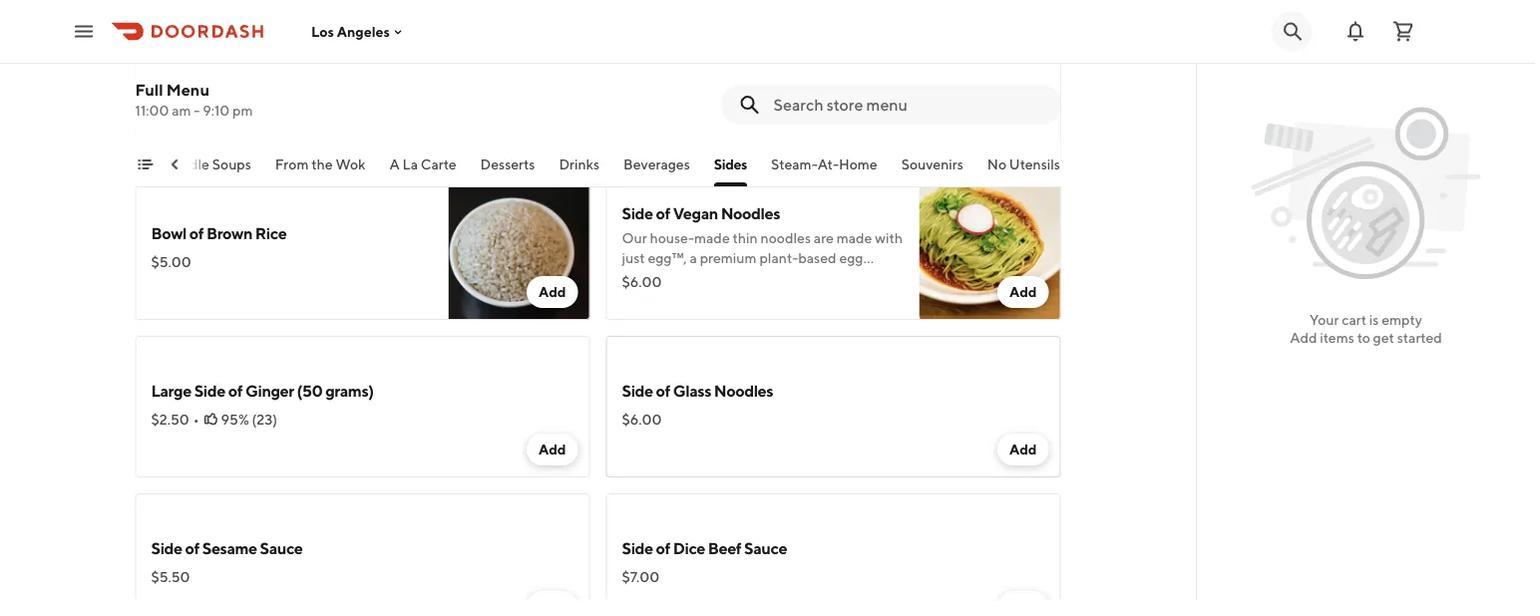 Task type: describe. For each thing, give the bounding box(es) containing it.
$5.00
[[151, 254, 191, 270]]

bowl
[[151, 224, 187, 243]]

your cart is empty add items to get started
[[1290, 312, 1442, 346]]

no utensils button
[[988, 155, 1061, 187]]

home
[[839, 156, 878, 173]]

11:00
[[135, 102, 169, 119]]

show menu categories image
[[137, 157, 153, 173]]

beverages
[[624, 156, 691, 173]]

to
[[1357, 330, 1370, 346]]

steam-at-home button
[[772, 155, 878, 187]]

$2.50 •
[[151, 411, 199, 428]]

sides
[[715, 156, 748, 173]]

large
[[151, 382, 191, 401]]

noodles for side of vegan noodles
[[721, 204, 780, 223]]

95%
[[221, 411, 249, 428]]

$5.50 •
[[151, 96, 200, 113]]

of for side of glass noodles
[[656, 382, 670, 401]]

steam-at-home
[[772, 156, 878, 173]]

add inside your cart is empty add items to get started
[[1290, 330, 1317, 346]]

angeles
[[337, 23, 390, 40]]

rice
[[255, 224, 287, 243]]

la
[[403, 156, 419, 173]]

side for side of glass noodles
[[622, 382, 653, 401]]

of for side of vegan noodles
[[656, 204, 670, 223]]

dice
[[673, 539, 705, 558]]

a la carte button
[[390, 155, 457, 187]]

get
[[1373, 330, 1394, 346]]

a la carte
[[390, 156, 457, 173]]

Item Search search field
[[774, 94, 1045, 116]]

$2.50
[[151, 411, 189, 428]]

grams)
[[325, 382, 374, 401]]

your
[[1310, 312, 1339, 328]]

brown
[[206, 224, 252, 243]]

items
[[1320, 330, 1355, 346]]

side of vegan noodles image
[[919, 179, 1061, 320]]

side up 95% on the left bottom of the page
[[194, 382, 225, 401]]

vegan
[[673, 204, 718, 223]]

0 items, open order cart image
[[1392, 19, 1416, 43]]

bowl of brown rice
[[151, 224, 287, 243]]

of for side of dice beef sauce
[[656, 539, 670, 558]]

side of glass noodles
[[622, 382, 773, 401]]

side for side of vegan noodles
[[622, 204, 653, 223]]

souvenirs button
[[902, 155, 964, 187]]

noodle soups
[[163, 156, 252, 173]]

soups
[[213, 156, 252, 173]]

glass
[[673, 382, 711, 401]]

of up 95% on the left bottom of the page
[[228, 382, 243, 401]]

side of vegan noodles
[[622, 204, 780, 223]]

side of dice beef sauce
[[622, 539, 787, 558]]

1 $6.00 from the top
[[622, 274, 662, 290]]

bowl of brown rice image
[[448, 179, 590, 320]]

no
[[988, 156, 1007, 173]]

side for side of sesame sauce
[[151, 539, 182, 558]]

• for side
[[193, 411, 199, 428]]

full menu 11:00 am - 9:10 pm
[[135, 80, 253, 119]]

los
[[311, 23, 334, 40]]

beef
[[708, 539, 741, 558]]

pm
[[233, 102, 253, 119]]

2 $6.00 from the top
[[622, 411, 662, 428]]

large side of ginger (50 grams)
[[151, 382, 374, 401]]

of for side of sesame sauce
[[185, 539, 199, 558]]

• for soup
[[194, 96, 200, 113]]

empty
[[1382, 312, 1422, 328]]

100% (7)
[[222, 96, 277, 113]]

noodle
[[163, 156, 210, 173]]

drinks
[[560, 156, 600, 173]]

side for side of dice beef sauce
[[622, 539, 653, 558]]

los angeles button
[[311, 23, 406, 40]]

utensils
[[1010, 156, 1061, 173]]



Task type: locate. For each thing, give the bounding box(es) containing it.
add
[[539, 284, 566, 300], [1009, 284, 1037, 300], [1290, 330, 1317, 346], [539, 441, 566, 458], [1009, 441, 1037, 458]]

$5.50
[[151, 96, 190, 113], [151, 569, 190, 586]]

at-
[[818, 156, 839, 173]]

wok
[[336, 156, 366, 173]]

noodles down sides
[[721, 204, 780, 223]]

1 $5.50 from the top
[[151, 96, 190, 113]]

of for bowl of brown rice
[[189, 224, 204, 243]]

1 vertical spatial noodles
[[721, 204, 780, 223]]

notification bell image
[[1344, 19, 1368, 43]]

• right "$2.50"
[[193, 411, 199, 428]]

los angeles
[[311, 23, 390, 40]]

cart
[[1342, 312, 1367, 328]]

(50
[[297, 382, 323, 401]]

2 $5.50 from the top
[[151, 569, 190, 586]]

sauce right sesame
[[260, 539, 303, 558]]

(7)
[[261, 96, 277, 113]]

side of egg noodles
[[622, 66, 763, 85]]

1 vertical spatial $5.50
[[151, 569, 190, 586]]

am
[[172, 102, 191, 119]]

a
[[390, 156, 400, 173]]

1 vertical spatial •
[[193, 411, 199, 428]]

0 vertical spatial $6.00
[[622, 274, 662, 290]]

0 vertical spatial •
[[194, 96, 200, 113]]

from the wok
[[276, 156, 366, 173]]

soup
[[191, 66, 228, 85]]

$6.00 down side of vegan noodles on the top of page
[[622, 274, 662, 290]]

from
[[276, 156, 309, 173]]

from the wok button
[[276, 155, 366, 187]]

-
[[194, 102, 200, 119]]

0 horizontal spatial sauce
[[260, 539, 303, 558]]

is
[[1369, 312, 1379, 328]]

0 vertical spatial $5.50
[[151, 96, 190, 113]]

drinks button
[[560, 155, 600, 187]]

1 sauce from the left
[[260, 539, 303, 558]]

side of sesame sauce
[[151, 539, 303, 558]]

noodles right egg in the top left of the page
[[704, 66, 763, 85]]

egg
[[673, 66, 702, 85]]

side left egg in the top left of the page
[[622, 66, 653, 85]]

extra soup
[[151, 66, 228, 85]]

menu
[[166, 80, 209, 99]]

side left sesame
[[151, 539, 182, 558]]

of left dice
[[656, 539, 670, 558]]

$7.00
[[622, 569, 659, 586]]

noodle soups button
[[163, 155, 252, 187]]

steam-
[[772, 156, 818, 173]]

9:10
[[203, 102, 230, 119]]

of
[[656, 66, 670, 85], [656, 204, 670, 223], [189, 224, 204, 243], [228, 382, 243, 401], [656, 382, 670, 401], [185, 539, 199, 558], [656, 539, 670, 558]]

side
[[622, 66, 653, 85], [622, 204, 653, 223], [194, 382, 225, 401], [622, 382, 653, 401], [151, 539, 182, 558], [622, 539, 653, 558]]

side for side of egg noodles
[[622, 66, 653, 85]]

noodles right glass
[[714, 382, 773, 401]]

sauce right beef
[[744, 539, 787, 558]]

of left egg in the top left of the page
[[656, 66, 670, 85]]

2 sauce from the left
[[744, 539, 787, 558]]

open menu image
[[72, 19, 96, 43]]

the
[[312, 156, 333, 173]]

of left glass
[[656, 382, 670, 401]]

desserts button
[[481, 155, 536, 187]]

extra
[[151, 66, 189, 85]]

1 vertical spatial $6.00
[[622, 411, 662, 428]]

1 horizontal spatial sauce
[[744, 539, 787, 558]]

scroll menu navigation left image
[[167, 157, 183, 173]]

ginger
[[245, 382, 294, 401]]

of left sesame
[[185, 539, 199, 558]]

side up $7.00
[[622, 539, 653, 558]]

sauce
[[260, 539, 303, 558], [744, 539, 787, 558]]

100%
[[222, 96, 258, 113]]

(23)
[[252, 411, 277, 428]]

side left glass
[[622, 382, 653, 401]]

side of egg noodles image
[[919, 21, 1061, 163]]

noodles for side of glass noodles
[[714, 382, 773, 401]]

$6.00 down side of glass noodles
[[622, 411, 662, 428]]

souvenirs
[[902, 156, 964, 173]]

noodles
[[704, 66, 763, 85], [721, 204, 780, 223], [714, 382, 773, 401]]

side down beverages button
[[622, 204, 653, 223]]

0 vertical spatial noodles
[[704, 66, 763, 85]]

noodles for side of egg noodles
[[704, 66, 763, 85]]

desserts
[[481, 156, 536, 173]]

carte
[[421, 156, 457, 173]]

95% (23)
[[221, 411, 277, 428]]

$5.50 for $5.50
[[151, 569, 190, 586]]

full
[[135, 80, 163, 99]]

sesame
[[202, 539, 257, 558]]

of left the vegan
[[656, 204, 670, 223]]

of right bowl
[[189, 224, 204, 243]]

beverages button
[[624, 155, 691, 187]]

add button
[[527, 276, 578, 308], [997, 276, 1049, 308], [527, 434, 578, 466], [997, 434, 1049, 466]]

• right am
[[194, 96, 200, 113]]

started
[[1397, 330, 1442, 346]]

$5.50 for $5.50 •
[[151, 96, 190, 113]]

no utensils
[[988, 156, 1061, 173]]

of for side of egg noodles
[[656, 66, 670, 85]]

$6.00
[[622, 274, 662, 290], [622, 411, 662, 428]]

•
[[194, 96, 200, 113], [193, 411, 199, 428]]

2 vertical spatial noodles
[[714, 382, 773, 401]]



Task type: vqa. For each thing, say whether or not it's contained in the screenshot.
1st OFF from the left
no



